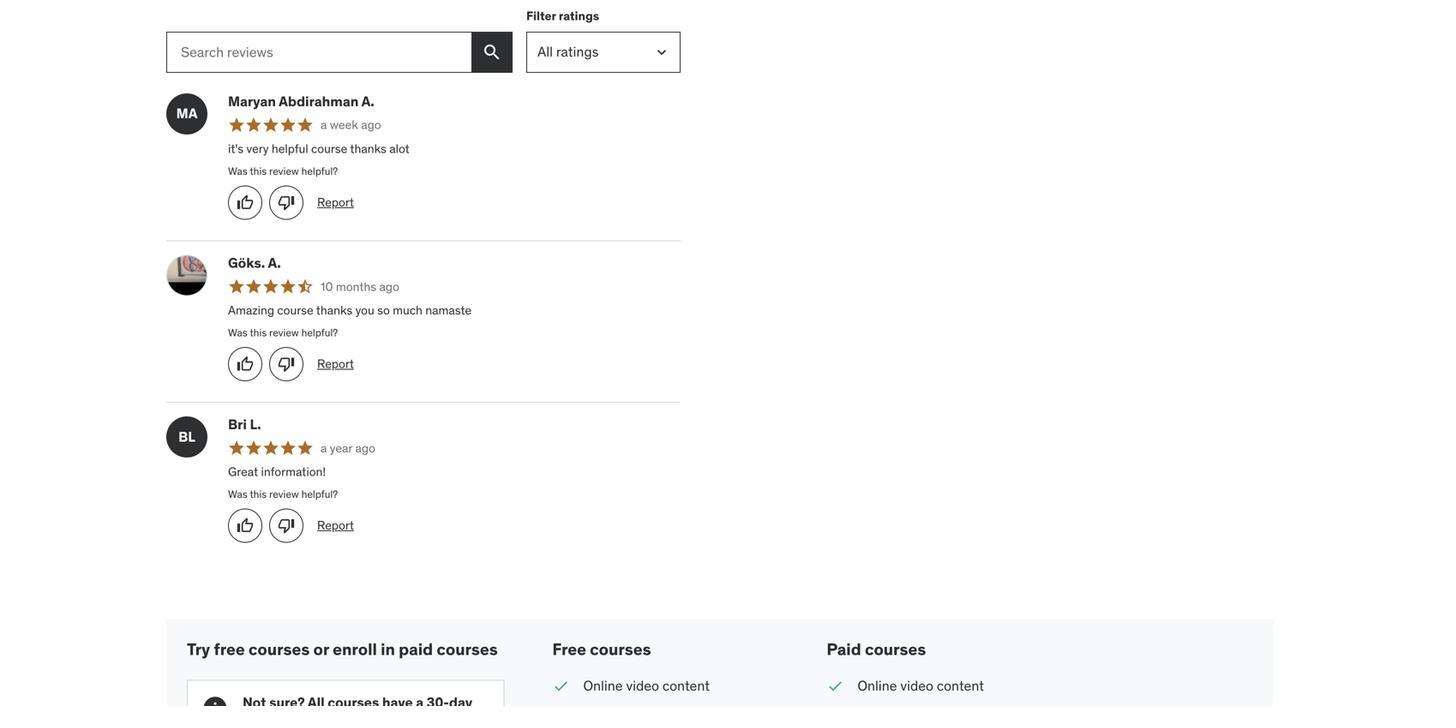 Task type: describe. For each thing, give the bounding box(es) containing it.
helpful? for a.
[[302, 326, 338, 340]]

much
[[393, 303, 423, 318]]

ago for bri l.
[[355, 441, 376, 456]]

Search reviews text field
[[166, 32, 472, 73]]

video for free courses
[[626, 677, 660, 695]]

review for l.
[[269, 488, 299, 501]]

online video content for free courses
[[584, 677, 710, 695]]

abdirahman
[[279, 92, 359, 110]]

report for a.
[[317, 356, 354, 372]]

a for abdirahman
[[321, 117, 327, 133]]

1 vertical spatial thanks
[[316, 303, 353, 318]]

try
[[187, 639, 210, 660]]

week
[[330, 117, 358, 133]]

report for l.
[[317, 518, 354, 534]]

2 mark as helpful image from the top
[[237, 356, 254, 373]]

submit search image
[[482, 42, 503, 62]]

ma
[[176, 105, 198, 122]]

4 courses from the left
[[865, 639, 927, 660]]

l.
[[250, 416, 261, 433]]

was this review helpful? for abdirahman
[[228, 165, 338, 178]]

online video content for paid courses
[[858, 677, 985, 695]]

or
[[313, 639, 329, 660]]

ratings
[[559, 8, 600, 23]]

months
[[336, 279, 377, 294]]

göks.
[[228, 254, 265, 272]]

very
[[246, 141, 269, 156]]

0 vertical spatial a.
[[362, 92, 375, 110]]

göks. a.
[[228, 254, 281, 272]]

review for abdirahman
[[269, 165, 299, 178]]

3 courses from the left
[[590, 639, 651, 660]]

this for göks.
[[250, 326, 267, 340]]

a for l.
[[321, 441, 327, 456]]

online for paid
[[858, 677, 898, 695]]

it's
[[228, 141, 244, 156]]

amazing course thanks you so much namaste
[[228, 303, 472, 318]]

bri l.
[[228, 416, 261, 433]]

you
[[356, 303, 375, 318]]

content for free courses
[[663, 677, 710, 695]]

paid
[[827, 639, 862, 660]]

so
[[377, 303, 390, 318]]

in
[[381, 639, 395, 660]]

a year ago
[[321, 441, 376, 456]]

this for maryan
[[250, 165, 267, 178]]

paid courses
[[827, 639, 927, 660]]

10
[[321, 279, 333, 294]]

ago for göks. a.
[[379, 279, 400, 294]]

mark as helpful image for ma
[[237, 194, 254, 211]]

a week ago
[[321, 117, 381, 133]]

report for abdirahman
[[317, 195, 354, 210]]



Task type: vqa. For each thing, say whether or not it's contained in the screenshot.
bottommost Teaching
no



Task type: locate. For each thing, give the bounding box(es) containing it.
bri
[[228, 416, 247, 433]]

was this review helpful? for l.
[[228, 488, 338, 501]]

1 report button from the top
[[317, 194, 354, 211]]

1 vertical spatial was
[[228, 326, 248, 340]]

1 horizontal spatial online video content
[[858, 677, 985, 695]]

online down free courses on the bottom left
[[584, 677, 623, 695]]

1 mark as helpful image from the top
[[237, 194, 254, 211]]

1 a from the top
[[321, 117, 327, 133]]

mark as unhelpful image down amazing course thanks you so much namaste
[[278, 356, 295, 373]]

0 vertical spatial was
[[228, 165, 248, 178]]

a left week
[[321, 117, 327, 133]]

was
[[228, 165, 248, 178], [228, 326, 248, 340], [228, 488, 248, 501]]

small image
[[553, 677, 570, 696]]

2 vertical spatial mark as helpful image
[[237, 518, 254, 535]]

try free courses or enroll in paid courses
[[187, 639, 498, 660]]

report
[[317, 195, 354, 210], [317, 356, 354, 372], [317, 518, 354, 534]]

was this review helpful? down great information!
[[228, 488, 338, 501]]

0 horizontal spatial a.
[[268, 254, 281, 272]]

mark as helpful image for bl
[[237, 518, 254, 535]]

mark as helpful image
[[237, 194, 254, 211], [237, 356, 254, 373], [237, 518, 254, 535]]

2 report from the top
[[317, 356, 354, 372]]

ago right the year
[[355, 441, 376, 456]]

mark as helpful image left mark as unhelpful image
[[237, 518, 254, 535]]

report right mark as unhelpful image
[[317, 518, 354, 534]]

course down week
[[311, 141, 348, 156]]

report down it's very helpful course thanks alot
[[317, 195, 354, 210]]

0 vertical spatial thanks
[[350, 141, 387, 156]]

2 online video content from the left
[[858, 677, 985, 695]]

thanks down a week ago
[[350, 141, 387, 156]]

a. up a week ago
[[362, 92, 375, 110]]

courses right the paid
[[865, 639, 927, 660]]

3 was this review helpful? from the top
[[228, 488, 338, 501]]

1 horizontal spatial video
[[901, 677, 934, 695]]

2 review from the top
[[269, 326, 299, 340]]

content for paid courses
[[937, 677, 985, 695]]

helpful? for l.
[[302, 488, 338, 501]]

1 online from the left
[[584, 677, 623, 695]]

0 vertical spatial review
[[269, 165, 299, 178]]

0 vertical spatial ago
[[361, 117, 381, 133]]

1 mark as unhelpful image from the top
[[278, 194, 295, 211]]

1 this from the top
[[250, 165, 267, 178]]

1 vertical spatial mark as helpful image
[[237, 356, 254, 373]]

ago up so
[[379, 279, 400, 294]]

report button down it's very helpful course thanks alot
[[317, 194, 354, 211]]

was this review helpful?
[[228, 165, 338, 178], [228, 326, 338, 340], [228, 488, 338, 501]]

maryan abdirahman a.
[[228, 92, 375, 110]]

year
[[330, 441, 353, 456]]

1 horizontal spatial a.
[[362, 92, 375, 110]]

1 vertical spatial course
[[277, 303, 314, 318]]

mark as unhelpful image
[[278, 194, 295, 211], [278, 356, 295, 373]]

was down amazing
[[228, 326, 248, 340]]

report button for l.
[[317, 518, 354, 535]]

report button down amazing course thanks you so much namaste
[[317, 356, 354, 373]]

was this review helpful? down helpful
[[228, 165, 338, 178]]

3 report button from the top
[[317, 518, 354, 535]]

content
[[663, 677, 710, 695], [937, 677, 985, 695]]

1 vertical spatial report button
[[317, 356, 354, 373]]

ago
[[361, 117, 381, 133], [379, 279, 400, 294], [355, 441, 376, 456]]

was this review helpful? down amazing
[[228, 326, 338, 340]]

course
[[311, 141, 348, 156], [277, 303, 314, 318]]

2 a from the top
[[321, 441, 327, 456]]

this for bri
[[250, 488, 267, 501]]

online
[[584, 677, 623, 695], [858, 677, 898, 695]]

video for paid courses
[[901, 677, 934, 695]]

2 report button from the top
[[317, 356, 354, 373]]

2 vertical spatial helpful?
[[302, 488, 338, 501]]

online video content down free courses on the bottom left
[[584, 677, 710, 695]]

mark as helpful image down it's
[[237, 194, 254, 211]]

helpful?
[[302, 165, 338, 178], [302, 326, 338, 340], [302, 488, 338, 501]]

this
[[250, 165, 267, 178], [250, 326, 267, 340], [250, 488, 267, 501]]

bl
[[178, 428, 195, 446]]

a.
[[362, 92, 375, 110], [268, 254, 281, 272]]

2 helpful? from the top
[[302, 326, 338, 340]]

1 review from the top
[[269, 165, 299, 178]]

2 vertical spatial ago
[[355, 441, 376, 456]]

report down amazing course thanks you so much namaste
[[317, 356, 354, 372]]

2 vertical spatial this
[[250, 488, 267, 501]]

a
[[321, 117, 327, 133], [321, 441, 327, 456]]

0 vertical spatial a
[[321, 117, 327, 133]]

free courses
[[553, 639, 651, 660]]

1 was from the top
[[228, 165, 248, 178]]

a left the year
[[321, 441, 327, 456]]

1 report from the top
[[317, 195, 354, 210]]

review down great information!
[[269, 488, 299, 501]]

2 video from the left
[[901, 677, 934, 695]]

2 was from the top
[[228, 326, 248, 340]]

0 horizontal spatial online video content
[[584, 677, 710, 695]]

helpful? for abdirahman
[[302, 165, 338, 178]]

amazing
[[228, 303, 274, 318]]

this down great
[[250, 488, 267, 501]]

0 vertical spatial this
[[250, 165, 267, 178]]

ago for maryan abdirahman a.
[[361, 117, 381, 133]]

2 was this review helpful? from the top
[[228, 326, 338, 340]]

2 vertical spatial was this review helpful?
[[228, 488, 338, 501]]

2 courses from the left
[[437, 639, 498, 660]]

filter
[[527, 8, 556, 23]]

filter ratings
[[527, 8, 600, 23]]

course right amazing
[[277, 303, 314, 318]]

paid
[[399, 639, 433, 660]]

was this review helpful? for a.
[[228, 326, 338, 340]]

mark as unhelpful image
[[278, 518, 295, 535]]

alot
[[390, 141, 410, 156]]

3 this from the top
[[250, 488, 267, 501]]

2 vertical spatial report
[[317, 518, 354, 534]]

mark as unhelpful image for abdirahman
[[278, 194, 295, 211]]

video
[[626, 677, 660, 695], [901, 677, 934, 695]]

courses left or
[[249, 639, 310, 660]]

1 vertical spatial helpful?
[[302, 326, 338, 340]]

0 vertical spatial helpful?
[[302, 165, 338, 178]]

1 video from the left
[[626, 677, 660, 695]]

0 horizontal spatial online
[[584, 677, 623, 695]]

online for free
[[584, 677, 623, 695]]

mark as unhelpful image for a.
[[278, 356, 295, 373]]

3 was from the top
[[228, 488, 248, 501]]

free
[[553, 639, 587, 660]]

great information!
[[228, 465, 326, 480]]

0 vertical spatial mark as unhelpful image
[[278, 194, 295, 211]]

was for maryan
[[228, 165, 248, 178]]

2 vertical spatial review
[[269, 488, 299, 501]]

small image
[[827, 677, 844, 696]]

1 online video content from the left
[[584, 677, 710, 695]]

2 mark as unhelpful image from the top
[[278, 356, 295, 373]]

information!
[[261, 465, 326, 480]]

1 vertical spatial mark as unhelpful image
[[278, 356, 295, 373]]

namaste
[[426, 303, 472, 318]]

great
[[228, 465, 258, 480]]

2 this from the top
[[250, 326, 267, 340]]

report button right mark as unhelpful image
[[317, 518, 354, 535]]

3 helpful? from the top
[[302, 488, 338, 501]]

report button
[[317, 194, 354, 211], [317, 356, 354, 373], [317, 518, 354, 535]]

2 content from the left
[[937, 677, 985, 695]]

0 vertical spatial course
[[311, 141, 348, 156]]

0 horizontal spatial video
[[626, 677, 660, 695]]

this down very at the top left of the page
[[250, 165, 267, 178]]

0 vertical spatial report button
[[317, 194, 354, 211]]

helpful? down it's very helpful course thanks alot
[[302, 165, 338, 178]]

was down it's
[[228, 165, 248, 178]]

1 vertical spatial report
[[317, 356, 354, 372]]

this down amazing
[[250, 326, 267, 340]]

helpful? down amazing course thanks you so much namaste
[[302, 326, 338, 340]]

ago right week
[[361, 117, 381, 133]]

helpful? down information!
[[302, 488, 338, 501]]

1 vertical spatial review
[[269, 326, 299, 340]]

review down helpful
[[269, 165, 299, 178]]

mark as helpful image down amazing
[[237, 356, 254, 373]]

1 vertical spatial this
[[250, 326, 267, 340]]

1 horizontal spatial content
[[937, 677, 985, 695]]

1 horizontal spatial online
[[858, 677, 898, 695]]

online video content
[[584, 677, 710, 695], [858, 677, 985, 695]]

video down paid courses
[[901, 677, 934, 695]]

0 vertical spatial was this review helpful?
[[228, 165, 338, 178]]

courses
[[249, 639, 310, 660], [437, 639, 498, 660], [590, 639, 651, 660], [865, 639, 927, 660]]

report button for a.
[[317, 356, 354, 373]]

0 vertical spatial mark as helpful image
[[237, 194, 254, 211]]

1 was this review helpful? from the top
[[228, 165, 338, 178]]

maryan
[[228, 92, 276, 110]]

mark as unhelpful image down helpful
[[278, 194, 295, 211]]

2 vertical spatial was
[[228, 488, 248, 501]]

thanks
[[350, 141, 387, 156], [316, 303, 353, 318]]

online down paid courses
[[858, 677, 898, 695]]

courses right free
[[590, 639, 651, 660]]

was for bri
[[228, 488, 248, 501]]

1 content from the left
[[663, 677, 710, 695]]

report button for abdirahman
[[317, 194, 354, 211]]

was down great
[[228, 488, 248, 501]]

10 months ago
[[321, 279, 400, 294]]

it's very helpful course thanks alot
[[228, 141, 410, 156]]

3 mark as helpful image from the top
[[237, 518, 254, 535]]

helpful
[[272, 141, 308, 156]]

was for göks.
[[228, 326, 248, 340]]

free
[[214, 639, 245, 660]]

review down amazing
[[269, 326, 299, 340]]

1 vertical spatial ago
[[379, 279, 400, 294]]

courses right 'paid' at the left of page
[[437, 639, 498, 660]]

thanks down 10
[[316, 303, 353, 318]]

2 online from the left
[[858, 677, 898, 695]]

review
[[269, 165, 299, 178], [269, 326, 299, 340], [269, 488, 299, 501]]

0 horizontal spatial content
[[663, 677, 710, 695]]

1 vertical spatial a
[[321, 441, 327, 456]]

review for a.
[[269, 326, 299, 340]]

video down free courses on the bottom left
[[626, 677, 660, 695]]

enroll
[[333, 639, 377, 660]]

1 vertical spatial was this review helpful?
[[228, 326, 338, 340]]

0 vertical spatial report
[[317, 195, 354, 210]]

3 report from the top
[[317, 518, 354, 534]]

1 helpful? from the top
[[302, 165, 338, 178]]

1 vertical spatial a.
[[268, 254, 281, 272]]

a. right "göks."
[[268, 254, 281, 272]]

online video content down paid courses
[[858, 677, 985, 695]]

2 vertical spatial report button
[[317, 518, 354, 535]]

1 courses from the left
[[249, 639, 310, 660]]

3 review from the top
[[269, 488, 299, 501]]



